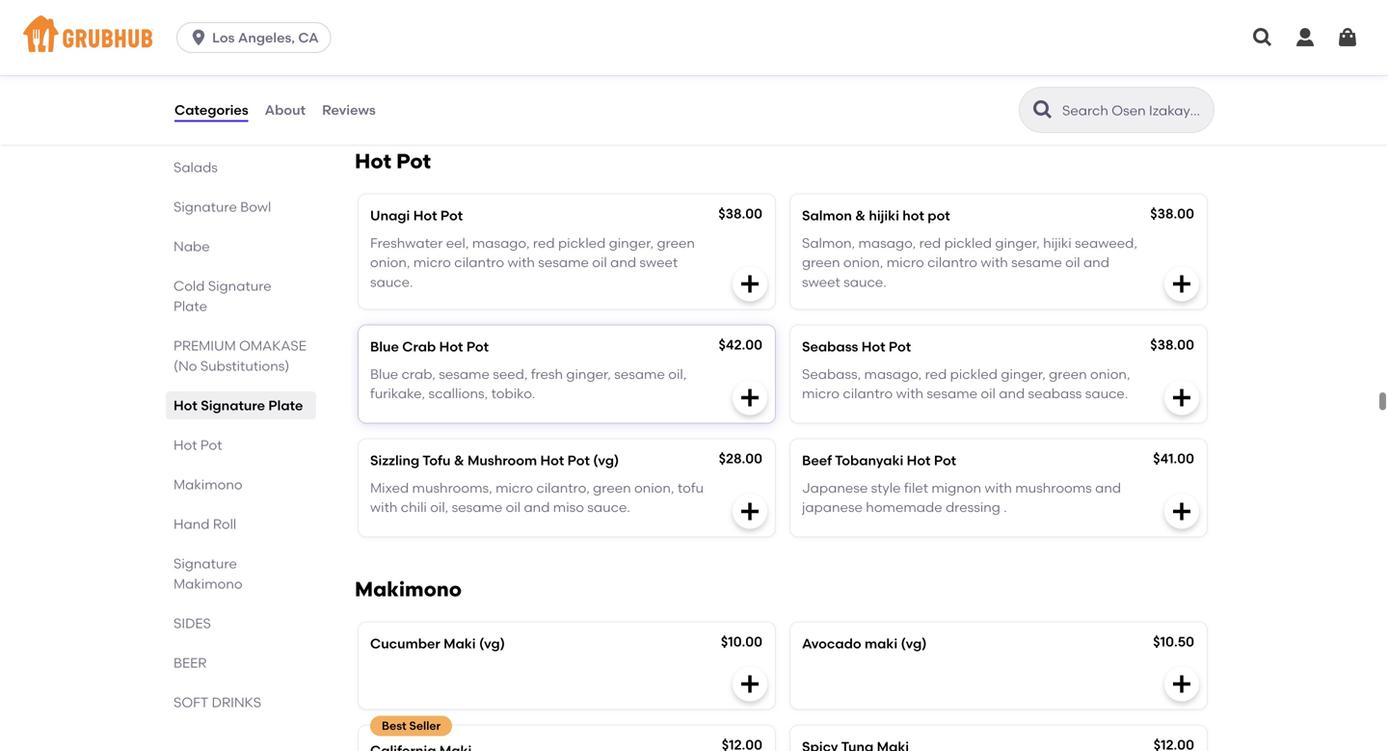Task type: vqa. For each thing, say whether or not it's contained in the screenshot.
Beverly Hills, CA button on the top left of page
no



Task type: locate. For each thing, give the bounding box(es) containing it.
crab
[[402, 339, 436, 355]]

masago, inside the 'salmon, masago, red pickled ginger, hijiki seaweed, green onion, micro cilantro with sesame oil and sweet sauce.'
[[859, 235, 916, 251]]

and inside seabass, masago, red pickled ginger, green onion, micro cilantro with sesame oil and seabass sauce.
[[999, 385, 1025, 402]]

salmon & hijiki hot pot
[[802, 207, 951, 224]]

makimono up 'sides' on the bottom of page
[[174, 576, 243, 592]]

with inside freshwater eel, masago, red pickled ginger, green onion, micro cilantro with sesame oil and sweet sauce.
[[508, 254, 535, 271]]

plate down cold on the top left of page
[[174, 298, 207, 314]]

blue for blue crab hot pot
[[370, 339, 399, 355]]

$38.00 for seabass, masago, red pickled ginger, green onion, micro cilantro with sesame oil and seabass sauce.
[[1151, 337, 1195, 353]]

wagyu,
[[889, 34, 943, 50]]

0 horizontal spatial plate
[[174, 298, 207, 314]]

0 vertical spatial oil,
[[669, 366, 687, 382]]

daikon,
[[925, 54, 982, 70]]

pot up cilantro,
[[568, 452, 590, 469]]

blue crab, sesame seed, fresh ginger,  sesame oil, furikake, scallions, tobiko.
[[370, 366, 687, 402]]

1 vertical spatial mixed
[[985, 54, 1027, 70]]

(vg) right maki
[[479, 635, 505, 652]]

miso
[[553, 499, 584, 516]]

1 horizontal spatial hijiki
[[1044, 235, 1072, 251]]

1 horizontal spatial oil,
[[669, 366, 687, 382]]

sauce. down the freshwater
[[370, 274, 413, 290]]

(vg)
[[593, 452, 619, 469], [479, 635, 505, 652], [901, 635, 927, 652]]

pickled inside the 'salmon, masago, red pickled ginger, hijiki seaweed, green onion, micro cilantro with sesame oil and sweet sauce.'
[[945, 235, 992, 251]]

(vg) for avocado maki (vg)
[[901, 635, 927, 652]]

pot
[[396, 149, 431, 174], [441, 207, 463, 224], [467, 339, 489, 355], [889, 339, 912, 355], [200, 437, 222, 453], [568, 452, 590, 469], [934, 452, 957, 469]]

tobanyaki
[[835, 452, 904, 469]]

seed,
[[493, 366, 528, 382]]

mixed
[[370, 480, 409, 496]]

plate down substitutions)
[[268, 397, 303, 414]]

freshwater eel, masago, red pickled ginger, green onion, micro cilantro with sesame oil and sweet sauce.
[[370, 235, 695, 290]]

signature inside signature makimono
[[174, 556, 237, 572]]

hot down hot signature plate at the left bottom of page
[[174, 437, 197, 453]]

0 vertical spatial ground
[[802, 34, 864, 50]]

green
[[657, 235, 695, 251], [802, 254, 841, 271], [1049, 366, 1088, 382], [593, 480, 631, 496]]

green inside mixed mushrooms, micro cilantro, green onion, tofu with chili oil, sesame oil and miso sauce.
[[593, 480, 631, 496]]

plate for hot signature plate
[[268, 397, 303, 414]]

sauce. inside mixed mushrooms, micro cilantro, green onion, tofu with chili oil, sesame oil and miso sauce.
[[588, 499, 631, 516]]

and inside japanese style filet mignon with mushrooms and japanese homemade dressing .
[[1096, 480, 1122, 496]]

unagi hot pot
[[370, 207, 463, 224]]

signature down substitutions)
[[201, 397, 265, 414]]

0 horizontal spatial hijiki
[[869, 207, 900, 224]]

0 vertical spatial mixed
[[1045, 34, 1087, 50]]

makimono
[[174, 476, 243, 493], [174, 576, 243, 592], [355, 577, 462, 602]]

cilantro down eel,
[[454, 254, 505, 271]]

1 horizontal spatial plate
[[268, 397, 303, 414]]

0 horizontal spatial cilantro
[[454, 254, 505, 271]]

0 vertical spatial hijiki
[[869, 207, 900, 224]]

sweet inside the 'salmon, masago, red pickled ginger, hijiki seaweed, green onion, micro cilantro with sesame oil and sweet sauce.'
[[802, 274, 841, 290]]

sides
[[174, 615, 211, 632]]

soft
[[174, 694, 209, 711]]

1 vertical spatial sweet
[[802, 274, 841, 290]]

signature makimono
[[174, 556, 243, 592]]

signature down salads
[[174, 199, 237, 215]]

seller
[[409, 719, 441, 733]]

mixed
[[1045, 34, 1087, 50], [985, 54, 1027, 70]]

cilantro down pot
[[928, 254, 978, 271]]

hot
[[355, 149, 392, 174], [413, 207, 437, 224], [439, 339, 463, 355], [862, 339, 886, 355], [174, 397, 198, 414], [174, 437, 197, 453], [541, 452, 564, 469], [907, 452, 931, 469]]

with
[[508, 254, 535, 271], [981, 254, 1009, 271], [897, 385, 924, 402], [985, 480, 1013, 496], [370, 499, 398, 516]]

(no
[[174, 358, 197, 374]]

seasonal
[[1030, 54, 1103, 70]]

0 vertical spatial hot pot
[[355, 149, 431, 174]]

svg image
[[1294, 26, 1317, 49], [739, 72, 762, 95], [1171, 72, 1194, 95], [1171, 273, 1194, 296], [739, 386, 762, 409], [1171, 386, 1194, 409], [739, 500, 762, 523], [1171, 673, 1194, 696]]

$38.00
[[719, 205, 763, 222], [1151, 205, 1195, 222], [1151, 337, 1195, 353]]

ginger,
[[609, 235, 654, 251], [996, 235, 1040, 251], [567, 366, 611, 382], [1001, 366, 1046, 382]]

0 horizontal spatial sweet
[[640, 254, 678, 271]]

blue inside 'blue crab, sesame seed, fresh ginger,  sesame oil, furikake, scallions, tobiko.'
[[370, 366, 399, 382]]

roll
[[213, 516, 237, 532]]

and inside the 'salmon, masago, red pickled ginger, hijiki seaweed, green onion, micro cilantro with sesame oil and sweet sauce.'
[[1084, 254, 1110, 271]]

blue left crab
[[370, 339, 399, 355]]

micro inside the 'salmon, masago, red pickled ginger, hijiki seaweed, green onion, micro cilantro with sesame oil and sweet sauce.'
[[887, 254, 925, 271]]

los angeles, ca button
[[177, 22, 339, 53]]

0 horizontal spatial mixed
[[985, 54, 1027, 70]]

1 horizontal spatial hot pot
[[355, 149, 431, 174]]

onion, inside the 'salmon, masago, red pickled ginger, hijiki seaweed, green onion, micro cilantro with sesame oil and sweet sauce.'
[[844, 254, 884, 271]]

mushroom
[[468, 452, 537, 469]]

red for $42.00
[[925, 366, 947, 382]]

ground down "a5"
[[860, 54, 922, 70]]

green inside freshwater eel, masago, red pickled ginger, green onion, micro cilantro with sesame oil and sweet sauce.
[[657, 235, 695, 251]]

tobiko.
[[491, 385, 536, 402]]

0 horizontal spatial &
[[454, 452, 464, 469]]

micro down eel,
[[414, 254, 451, 271]]

micro down seabass,
[[802, 385, 840, 402]]

reviews button
[[321, 75, 377, 145]]

1 vertical spatial plate
[[268, 397, 303, 414]]

blue up 'furikake,'
[[370, 366, 399, 382]]

masago, for oil,
[[865, 366, 922, 382]]

micro down mushroom
[[496, 480, 533, 496]]

0 vertical spatial plate
[[174, 298, 207, 314]]

$42.00
[[719, 337, 763, 353]]

salmon
[[802, 207, 852, 224]]

cucumber maki (vg)
[[370, 635, 505, 652]]

green inside the 'salmon, masago, red pickled ginger, hijiki seaweed, green onion, micro cilantro with sesame oil and sweet sauce.'
[[802, 254, 841, 271]]

1 vertical spatial &
[[454, 452, 464, 469]]

masago, down the "seabass hot pot"
[[865, 366, 922, 382]]

masago, inside seabass, masago, red pickled ginger, green onion, micro cilantro with sesame oil and seabass sauce.
[[865, 366, 922, 382]]

micro inside mixed mushrooms, micro cilantro, green onion, tofu with chili oil, sesame oil and miso sauce.
[[496, 480, 533, 496]]

pickled for salmon & hijiki hot pot
[[945, 235, 992, 251]]

cilantro inside seabass, masago, red pickled ginger, green onion, micro cilantro with sesame oil and seabass sauce.
[[843, 385, 893, 402]]

micro
[[414, 254, 451, 271], [887, 254, 925, 271], [802, 385, 840, 402], [496, 480, 533, 496]]

0 horizontal spatial oil,
[[430, 499, 449, 516]]

dressing
[[946, 499, 1001, 516]]

(vg) for cucumber maki (vg)
[[479, 635, 505, 652]]

cucumber
[[370, 635, 441, 652]]

0 vertical spatial &
[[856, 207, 866, 224]]

2 horizontal spatial (vg)
[[901, 635, 927, 652]]

2 horizontal spatial cilantro
[[928, 254, 978, 271]]

$38.00 for freshwater eel, masago, red pickled ginger, green onion, micro cilantro with sesame oil and sweet sauce.
[[719, 205, 763, 222]]

red
[[533, 235, 555, 251], [920, 235, 942, 251], [925, 366, 947, 382]]

red for $38.00
[[920, 235, 942, 251]]

1 horizontal spatial sweet
[[802, 274, 841, 290]]

micro inside freshwater eel, masago, red pickled ginger, green onion, micro cilantro with sesame oil and sweet sauce.
[[414, 254, 451, 271]]

green inside seabass, masago, red pickled ginger, green onion, micro cilantro with sesame oil and seabass sauce.
[[1049, 366, 1088, 382]]

pickled inside seabass, masago, red pickled ginger, green onion, micro cilantro with sesame oil and seabass sauce.
[[951, 366, 998, 382]]

0 horizontal spatial (vg)
[[479, 635, 505, 652]]

red inside the 'salmon, masago, red pickled ginger, hijiki seaweed, green onion, micro cilantro with sesame oil and sweet sauce.'
[[920, 235, 942, 251]]

sizzling tofu & mushroom hot pot (vg)
[[370, 452, 619, 469]]

pot up scallions,
[[467, 339, 489, 355]]

oil inside freshwater eel, masago, red pickled ginger, green onion, micro cilantro with sesame oil and sweet sauce.
[[592, 254, 607, 271]]

los angeles, ca
[[212, 29, 319, 46]]

oil,
[[669, 366, 687, 382], [430, 499, 449, 516]]

signature
[[174, 199, 237, 215], [208, 278, 272, 294], [201, 397, 265, 414], [174, 556, 237, 572]]

masago, right eel,
[[472, 235, 530, 251]]

2 blue from the top
[[370, 366, 399, 382]]

svg image inside los angeles, ca button
[[189, 28, 208, 47]]

japanese style filet mignon with mushrooms and japanese homemade dressing .
[[802, 480, 1122, 516]]

(vg) up mixed mushrooms, micro cilantro, green onion, tofu with chili oil, sesame oil and miso sauce.
[[593, 452, 619, 469]]

los
[[212, 29, 235, 46]]

ca
[[298, 29, 319, 46]]

sesame inside seabass, masago, red pickled ginger, green onion, micro cilantro with sesame oil and seabass sauce.
[[927, 385, 978, 402]]

sauce. right 'miso'
[[588, 499, 631, 516]]

sizzling
[[370, 452, 420, 469]]

sweet
[[640, 254, 678, 271], [802, 274, 841, 290]]

with inside the 'salmon, masago, red pickled ginger, hijiki seaweed, green onion, micro cilantro with sesame oil and sweet sauce.'
[[981, 254, 1009, 271]]

beer
[[174, 655, 207, 671]]

unagi
[[370, 207, 410, 224]]

steak
[[946, 34, 989, 50]]

chili
[[401, 499, 427, 516]]

signature down hand roll
[[174, 556, 237, 572]]

hot signature plate
[[174, 397, 303, 414]]

1 horizontal spatial (vg)
[[593, 452, 619, 469]]

0 vertical spatial blue
[[370, 339, 399, 355]]

filet
[[904, 480, 929, 496]]

salmon, masago, red pickled ginger, hijiki seaweed, green onion, micro cilantro with sesame oil and sweet sauce.
[[802, 235, 1138, 290]]

1 vertical spatial hijiki
[[1044, 235, 1072, 251]]

1 blue from the top
[[370, 339, 399, 355]]

avocado maki (vg)
[[802, 635, 927, 652]]

0 horizontal spatial hot pot
[[174, 437, 222, 453]]

signature right cold on the top left of page
[[208, 278, 272, 294]]

cilantro down seabass,
[[843, 385, 893, 402]]

blue
[[370, 339, 399, 355], [370, 366, 399, 382]]

mixed down the sauce,
[[985, 54, 1027, 70]]

onion, inside freshwater eel, masago, red pickled ginger, green onion, micro cilantro with sesame oil and sweet sauce.
[[370, 254, 410, 271]]

plate
[[174, 298, 207, 314], [268, 397, 303, 414]]

hot up cilantro,
[[541, 452, 564, 469]]

1 horizontal spatial cilantro
[[843, 385, 893, 402]]

hot pot up unagi
[[355, 149, 431, 174]]

oil inside mixed mushrooms, micro cilantro, green onion, tofu with chili oil, sesame oil and miso sauce.
[[506, 499, 521, 516]]

sesame inside the 'salmon, masago, red pickled ginger, hijiki seaweed, green onion, micro cilantro with sesame oil and sweet sauce.'
[[1012, 254, 1063, 271]]

crab,
[[402, 366, 436, 382]]

fresh
[[531, 366, 563, 382]]

hot
[[903, 207, 925, 224]]

1 vertical spatial blue
[[370, 366, 399, 382]]

micro down hot
[[887, 254, 925, 271]]

ginger, inside 'blue crab, sesame seed, fresh ginger,  sesame oil, furikake, scallions, tobiko.'
[[567, 366, 611, 382]]

ground up veggie,
[[802, 34, 864, 50]]

1 horizontal spatial mixed
[[1045, 34, 1087, 50]]

hijiki left seaweed,
[[1044, 235, 1072, 251]]

red inside seabass, masago, red pickled ginger, green onion, micro cilantro with sesame oil and seabass sauce.
[[925, 366, 947, 382]]

hot up filet
[[907, 452, 931, 469]]

blue for blue crab, sesame seed, fresh ginger,  sesame oil, furikake, scallions, tobiko.
[[370, 366, 399, 382]]

sauce. right seabass
[[1086, 385, 1129, 402]]

sesame inside freshwater eel, masago, red pickled ginger, green onion, micro cilantro with sesame oil and sweet sauce.
[[538, 254, 589, 271]]

hot down reviews button
[[355, 149, 392, 174]]

oil
[[592, 254, 607, 271], [1066, 254, 1081, 271], [981, 385, 996, 402], [506, 499, 521, 516]]

pickled inside freshwater eel, masago, red pickled ginger, green onion, micro cilantro with sesame oil and sweet sauce.
[[558, 235, 606, 251]]

hijiki left hot
[[869, 207, 900, 224]]

plate inside cold signature plate
[[174, 298, 207, 314]]

hot pot down hot signature plate at the left bottom of page
[[174, 437, 222, 453]]

sauce. down salmon,
[[844, 274, 887, 290]]

seabass,
[[802, 366, 861, 382]]

masago, down salmon & hijiki hot pot
[[859, 235, 916, 251]]

plate for cold signature plate
[[174, 298, 207, 314]]

0 vertical spatial sweet
[[640, 254, 678, 271]]

svg image
[[1252, 26, 1275, 49], [1337, 26, 1360, 49], [189, 28, 208, 47], [739, 273, 762, 296], [1171, 500, 1194, 523], [739, 673, 762, 696]]

& right the "tofu"
[[454, 452, 464, 469]]

maki
[[865, 635, 898, 652]]

& right salmon
[[856, 207, 866, 224]]

hot right crab
[[439, 339, 463, 355]]

categories
[[175, 102, 248, 118]]

onion,
[[370, 254, 410, 271], [844, 254, 884, 271], [1091, 366, 1131, 382], [635, 480, 675, 496]]

angeles,
[[238, 29, 295, 46]]

ginger, inside seabass, masago, red pickled ginger, green onion, micro cilantro with sesame oil and seabass sauce.
[[1001, 366, 1046, 382]]

sesame inside mixed mushrooms, micro cilantro, green onion, tofu with chili oil, sesame oil and miso sauce.
[[452, 499, 503, 516]]

with inside mixed mushrooms, micro cilantro, green onion, tofu with chili oil, sesame oil and miso sauce.
[[370, 499, 398, 516]]

(vg) right 'maki'
[[901, 635, 927, 652]]

mushrooms.
[[802, 73, 897, 89]]

1 vertical spatial oil,
[[430, 499, 449, 516]]

mixed up 'seasonal'
[[1045, 34, 1087, 50]]



Task type: describe. For each thing, give the bounding box(es) containing it.
pickled for seabass hot pot
[[951, 366, 998, 382]]

sauce. inside seabass, masago, red pickled ginger, green onion, micro cilantro with sesame oil and seabass sauce.
[[1086, 385, 1129, 402]]

and inside freshwater eel, masago, red pickled ginger, green onion, micro cilantro with sesame oil and sweet sauce.
[[611, 254, 637, 271]]

japanese
[[802, 480, 868, 496]]

main navigation navigation
[[0, 0, 1389, 75]]

cilantro,
[[537, 480, 590, 496]]

micro inside seabass, masago, red pickled ginger, green onion, micro cilantro with sesame oil and seabass sauce.
[[802, 385, 840, 402]]

tofu
[[423, 452, 451, 469]]

.
[[1004, 499, 1008, 516]]

oil inside seabass, masago, red pickled ginger, green onion, micro cilantro with sesame oil and seabass sauce.
[[981, 385, 996, 402]]

$38.00 for salmon, masago, red pickled ginger, hijiki seaweed, green onion, micro cilantro with sesame oil and sweet sauce.
[[1151, 205, 1195, 222]]

pot up unagi hot pot
[[396, 149, 431, 174]]

search icon image
[[1032, 98, 1055, 122]]

cold signature plate
[[174, 278, 272, 314]]

$41.00
[[1154, 450, 1195, 467]]

mushrooms
[[1016, 480, 1092, 496]]

with inside japanese style filet mignon with mushrooms and japanese homemade dressing .
[[985, 480, 1013, 496]]

omakase
[[239, 338, 307, 354]]

about
[[265, 102, 306, 118]]

pot down hot signature plate at the left bottom of page
[[200, 437, 222, 453]]

seabass hot pot
[[802, 339, 912, 355]]

hot down (no
[[174, 397, 198, 414]]

onion, inside seabass, masago, red pickled ginger, green onion, micro cilantro with sesame oil and seabass sauce.
[[1091, 366, 1131, 382]]

sauce. inside freshwater eel, masago, red pickled ginger, green onion, micro cilantro with sesame oil and sweet sauce.
[[370, 274, 413, 290]]

svg image inside main navigation navigation
[[1294, 26, 1317, 49]]

a5
[[868, 34, 885, 50]]

1 horizontal spatial &
[[856, 207, 866, 224]]

homemade
[[866, 499, 943, 516]]

blue crab hot pot
[[370, 339, 489, 355]]

hot up the freshwater
[[413, 207, 437, 224]]

masago, inside freshwater eel, masago, red pickled ginger, green onion, micro cilantro with sesame oil and sweet sauce.
[[472, 235, 530, 251]]

signature bowl
[[174, 199, 271, 215]]

soft drinks
[[174, 694, 261, 711]]

best
[[382, 719, 407, 733]]

mignon
[[932, 480, 982, 496]]

mixed mushrooms, micro cilantro, green onion, tofu with chili oil, sesame oil and miso sauce.
[[370, 480, 704, 516]]

japanese
[[802, 499, 863, 516]]

seaweed,
[[1075, 235, 1138, 251]]

1 vertical spatial hot pot
[[174, 437, 222, 453]]

makimono up cucumber
[[355, 577, 462, 602]]

$10.50
[[1154, 633, 1195, 650]]

seabass, masago, red pickled ginger, green onion, micro cilantro with sesame oil and seabass sauce.
[[802, 366, 1131, 402]]

pot right seabass
[[889, 339, 912, 355]]

ginger, inside freshwater eel, masago, red pickled ginger, green onion, micro cilantro with sesame oil and sweet sauce.
[[609, 235, 654, 251]]

and inside mixed mushrooms, micro cilantro, green onion, tofu with chili oil, sesame oil and miso sauce.
[[524, 499, 550, 516]]

oil inside the 'salmon, masago, red pickled ginger, hijiki seaweed, green onion, micro cilantro with sesame oil and sweet sauce.'
[[1066, 254, 1081, 271]]

hot right seabass
[[862, 339, 886, 355]]

onion, inside mixed mushrooms, micro cilantro, green onion, tofu with chili oil, sesame oil and miso sauce.
[[635, 480, 675, 496]]

hand roll
[[174, 516, 237, 532]]

eel,
[[446, 235, 469, 251]]

1 vertical spatial ground
[[860, 54, 922, 70]]

furikake,
[[370, 385, 425, 402]]

oil, inside mixed mushrooms, micro cilantro, green onion, tofu with chili oil, sesame oil and miso sauce.
[[430, 499, 449, 516]]

cold
[[174, 278, 205, 294]]

scallions,
[[429, 385, 488, 402]]

with inside seabass, masago, red pickled ginger, green onion, micro cilantro with sesame oil and seabass sauce.
[[897, 385, 924, 402]]

maki
[[444, 635, 476, 652]]

salmon,
[[802, 235, 856, 251]]

hijiki inside the 'salmon, masago, red pickled ginger, hijiki seaweed, green onion, micro cilantro with sesame oil and sweet sauce.'
[[1044, 235, 1072, 251]]

best seller button
[[359, 716, 775, 751]]

red inside freshwater eel, masago, red pickled ginger, green onion, micro cilantro with sesame oil and sweet sauce.
[[533, 235, 555, 251]]

avocado
[[802, 635, 862, 652]]

salads
[[174, 159, 218, 176]]

seabass
[[1029, 385, 1082, 402]]

mushrooms,
[[412, 480, 493, 496]]

ground a5 wagyu, steak sauce, mixed veggie, ground daikon, mixed seasonal mushrooms.
[[802, 34, 1103, 89]]

makimono up hand roll
[[174, 476, 243, 493]]

pot
[[928, 207, 951, 224]]

style
[[871, 480, 901, 496]]

about button
[[264, 75, 307, 145]]

oil, inside 'blue crab, sesame seed, fresh ginger,  sesame oil, furikake, scallions, tobiko.'
[[669, 366, 687, 382]]

ginger, inside the 'salmon, masago, red pickled ginger, hijiki seaweed, green onion, micro cilantro with sesame oil and sweet sauce.'
[[996, 235, 1040, 251]]

cilantro inside the 'salmon, masago, red pickled ginger, hijiki seaweed, green onion, micro cilantro with sesame oil and sweet sauce.'
[[928, 254, 978, 271]]

signature inside cold signature plate
[[208, 278, 272, 294]]

nabe
[[174, 238, 210, 255]]

beef tobanyaki hot pot
[[802, 452, 957, 469]]

$28.00
[[719, 450, 763, 467]]

drinks
[[212, 694, 261, 711]]

freshwater
[[370, 235, 443, 251]]

masago, for onion,
[[859, 235, 916, 251]]

cilantro inside freshwater eel, masago, red pickled ginger, green onion, micro cilantro with sesame oil and sweet sauce.
[[454, 254, 505, 271]]

bowl
[[240, 199, 271, 215]]

categories button
[[174, 75, 249, 145]]

sauce. inside the 'salmon, masago, red pickled ginger, hijiki seaweed, green onion, micro cilantro with sesame oil and sweet sauce.'
[[844, 274, 887, 290]]

pot up eel,
[[441, 207, 463, 224]]

best seller
[[382, 719, 441, 733]]

veggie,
[[802, 54, 857, 70]]

premium
[[174, 338, 236, 354]]

beef
[[802, 452, 832, 469]]

sweet inside freshwater eel, masago, red pickled ginger, green onion, micro cilantro with sesame oil and sweet sauce.
[[640, 254, 678, 271]]

hand
[[174, 516, 210, 532]]

seabass
[[802, 339, 859, 355]]

ground a5 wagyu, steak sauce, mixed veggie, ground daikon, mixed seasonal mushrooms. button
[[791, 0, 1207, 108]]

Search Osen Izakaya (Sunset Blvd) search field
[[1061, 101, 1208, 120]]

pot up mignon at bottom right
[[934, 452, 957, 469]]

sauce,
[[992, 34, 1041, 50]]

reviews
[[322, 102, 376, 118]]

premium omakase (no substitutions)
[[174, 338, 307, 374]]

tofu
[[678, 480, 704, 496]]



